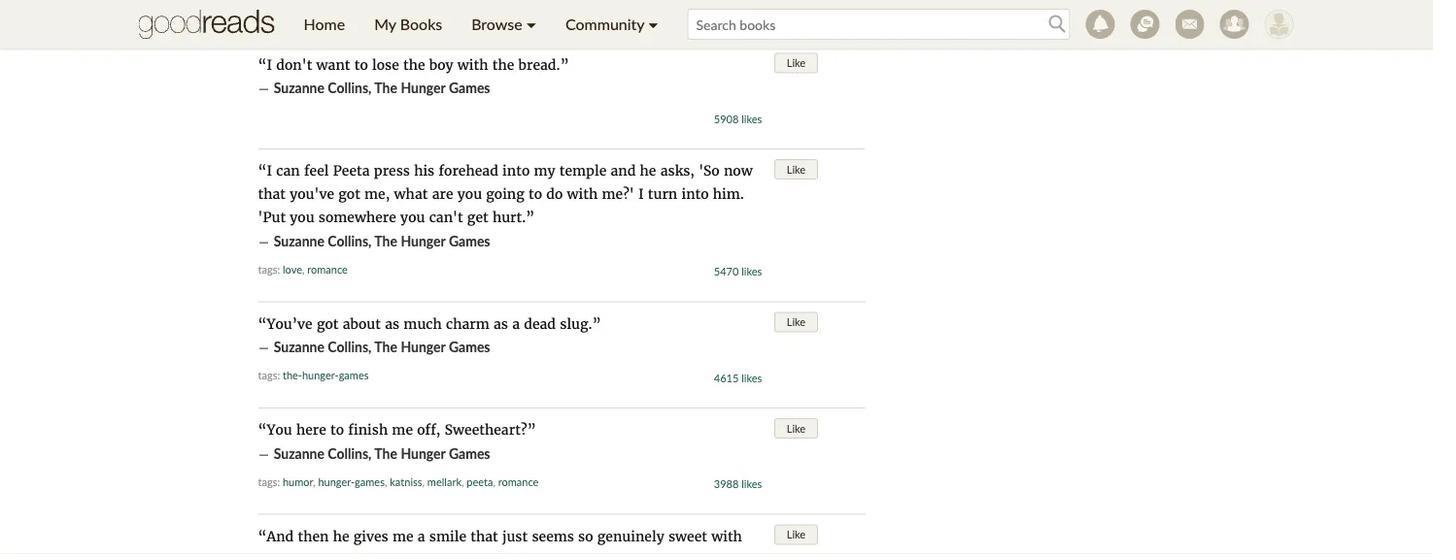 Task type: describe. For each thing, give the bounding box(es) containing it.
katniss
[[390, 476, 422, 489]]

menu containing home
[[289, 0, 673, 49]]

6356 likes
[[714, 6, 762, 19]]

likes for "you've got about as much charm as a dead slug."
[[742, 372, 762, 385]]

mellark link
[[427, 476, 462, 489]]

hunger-games link
[[318, 476, 385, 489]]

the hunger games link for off,
[[374, 446, 490, 462]]

the-hunger-games link
[[283, 369, 369, 382]]

▾ for browse ▾
[[526, 15, 536, 34]]

hurt."
[[493, 209, 535, 226]]

my books
[[374, 15, 442, 34]]

"you here to finish me off, sweetheart?" ― suzanne collins, the hunger games
[[258, 422, 536, 463]]

to inside "i don't want to lose the boy with the bread." ― suzanne collins, the hunger games
[[354, 56, 368, 73]]

get
[[467, 209, 489, 226]]

2 horizontal spatial the
[[492, 56, 514, 73]]

he inside "i can feel peeta press his forehead into my temple and he asks, 'so now that you've got me, what are you going to do with me?' i turn into him. 'put you somewhere you can't get hurt." ― suzanne collins, the hunger games
[[640, 162, 656, 180]]

likes for "i can feel peeta press his forehead into my temple and he asks, 'so now that you've got me, what are you going to do with me?' i turn into him. 'put you somewhere you can't get hurt."
[[742, 265, 762, 278]]

my
[[374, 15, 396, 34]]

warmth
[[583, 551, 637, 555]]

1 vertical spatial into
[[682, 186, 709, 203]]

like for "i don't want to lose the boy with the bread."
[[787, 56, 806, 69]]

my group discussions image
[[1131, 10, 1160, 39]]

peeta
[[467, 476, 493, 489]]

2 as from the left
[[494, 315, 508, 333]]

like link for "i can feel peeta press his forehead into my temple and he asks, 'so now that you've got me, what are you going to do with me?' i turn into him. 'put you somewhere you can't get hurt."
[[774, 159, 818, 180]]

love
[[283, 263, 302, 276]]

2 vertical spatial that
[[470, 551, 497, 555]]

smile
[[429, 528, 466, 546]]

books
[[400, 15, 442, 34]]

peeta
[[333, 162, 370, 180]]

"and then he gives me a smile that just seems so genuinely sweet with just the right touch of shyness that unexpected warmth rushes throug
[[258, 528, 745, 555]]

5908
[[714, 112, 739, 125]]

1 horizontal spatial you
[[400, 209, 425, 226]]

collins, inside "you here to finish me off, sweetheart?" ― suzanne collins, the hunger games
[[328, 446, 372, 462]]

"you've
[[258, 315, 313, 333]]

collins, inside "you've got about as much charm as a dead slug." ― suzanne collins, the hunger games
[[328, 339, 372, 356]]

― inside "you here to finish me off, sweetheart?" ― suzanne collins, the hunger games
[[258, 446, 270, 463]]

Search for books to add to your shelves search field
[[688, 9, 1070, 40]]

are
[[432, 186, 453, 203]]

turn
[[648, 186, 678, 203]]

finish
[[348, 422, 388, 439]]

4615 likes
[[714, 372, 762, 385]]

me for gives
[[393, 528, 414, 546]]

much
[[404, 315, 442, 333]]

now
[[724, 162, 753, 180]]

, up "you've
[[302, 263, 305, 276]]

me for finish
[[392, 422, 413, 439]]

tags: for tags: the-hunger-games
[[258, 369, 280, 382]]

feel
[[304, 162, 329, 180]]

― inside "i can feel peeta press his forehead into my temple and he asks, 'so now that you've got me, what are you going to do with me?' i turn into him. 'put you somewhere you can't get hurt." ― suzanne collins, the hunger games
[[258, 233, 270, 250]]

don't
[[276, 56, 312, 73]]

of
[[394, 551, 407, 555]]

tags: for tags: humor , hunger-games , katniss , mellark , peeta , romance
[[258, 476, 280, 489]]

community
[[566, 15, 644, 34]]

0 vertical spatial romance link
[[307, 263, 348, 276]]

mellark
[[427, 476, 462, 489]]

community ▾
[[566, 15, 658, 34]]

sweet
[[669, 528, 707, 546]]

tags: love , romance
[[258, 263, 348, 276]]

1 vertical spatial romance
[[498, 476, 539, 489]]

rushes
[[641, 551, 686, 555]]

'so
[[699, 162, 720, 180]]

press
[[374, 162, 410, 180]]

2 horizontal spatial you
[[457, 186, 482, 203]]

4615
[[714, 372, 739, 385]]

do
[[546, 186, 563, 203]]

sweetheart?"
[[445, 422, 536, 439]]

so
[[578, 528, 593, 546]]

got inside "you've got about as much charm as a dead slug." ― suzanne collins, the hunger games
[[317, 315, 339, 333]]

― inside "you've got about as much charm as a dead slug." ― suzanne collins, the hunger games
[[258, 339, 270, 357]]

inbox image
[[1175, 10, 1205, 39]]

0 vertical spatial games
[[339, 369, 369, 382]]

can't
[[429, 209, 463, 226]]

here
[[296, 422, 326, 439]]

"i for "i don't want to lose the boy with the bread."
[[258, 56, 272, 73]]

5470 likes link
[[714, 265, 762, 278]]

suzanne inside "i don't want to lose the boy with the bread." ― suzanne collins, the hunger games
[[274, 80, 325, 96]]

going
[[486, 186, 525, 203]]

the-
[[283, 369, 302, 382]]

tags: the-hunger-games
[[258, 369, 369, 382]]

browse
[[472, 15, 523, 34]]

4615 likes link
[[714, 372, 762, 385]]

love link
[[283, 263, 302, 276]]

browse ▾ button
[[457, 0, 551, 49]]

1 vertical spatial hunger-
[[318, 476, 355, 489]]

got inside "i can feel peeta press his forehead into my temple and he asks, 'so now that you've got me, what are you going to do with me?' i turn into him. 'put you somewhere you can't get hurt." ― suzanne collins, the hunger games
[[338, 186, 360, 203]]

touch
[[351, 551, 390, 555]]

humor link
[[283, 476, 313, 489]]

the inside "you here to finish me off, sweetheart?" ― suzanne collins, the hunger games
[[374, 446, 397, 462]]

0 vertical spatial romance
[[307, 263, 348, 276]]

unexpected
[[502, 551, 579, 555]]

me,
[[364, 186, 390, 203]]

like link for "i don't want to lose the boy with the bread."
[[774, 53, 818, 73]]

games inside "i don't want to lose the boy with the bread." ― suzanne collins, the hunger games
[[449, 80, 490, 96]]

bread."
[[518, 56, 569, 73]]

5908 likes link
[[714, 112, 762, 125]]

he inside "and then he gives me a smile that just seems so genuinely sweet with just the right touch of shyness that unexpected warmth rushes throug
[[333, 528, 349, 546]]

humor
[[283, 476, 313, 489]]

a inside "you've got about as much charm as a dead slug." ― suzanne collins, the hunger games
[[512, 315, 520, 333]]

5 like from the top
[[787, 529, 806, 542]]

"you've got about as much charm as a dead slug." ― suzanne collins, the hunger games
[[258, 315, 601, 357]]

like for "i can feel peeta press his forehead into my temple and he asks, 'so now that you've got me, what are you going to do with me?' i turn into him. 'put you somewhere you can't get hurt."
[[787, 163, 806, 176]]

temple
[[559, 162, 607, 180]]

you've
[[290, 186, 334, 203]]

slug."
[[560, 315, 601, 333]]

the hunger games link for the
[[374, 80, 490, 96]]

the inside "i don't want to lose the boy with the bread." ― suzanne collins, the hunger games
[[374, 80, 397, 96]]

0 vertical spatial hunger-
[[302, 369, 339, 382]]

tags: humor , hunger-games , katniss , mellark , peeta , romance
[[258, 476, 539, 489]]

him.
[[713, 186, 744, 203]]

my
[[534, 162, 555, 180]]

2 likes from the top
[[742, 112, 762, 125]]

games inside "you here to finish me off, sweetheart?" ― suzanne collins, the hunger games
[[449, 446, 490, 462]]

1 horizontal spatial just
[[502, 528, 528, 546]]

the inside "you've got about as much charm as a dead slug." ― suzanne collins, the hunger games
[[374, 339, 397, 356]]

'put
[[258, 209, 286, 226]]

Search books text field
[[688, 9, 1070, 40]]

hunger inside "i can feel peeta press his forehead into my temple and he asks, 'so now that you've got me, what are you going to do with me?' i turn into him. 'put you somewhere you can't get hurt." ― suzanne collins, the hunger games
[[401, 233, 446, 249]]



Task type: locate. For each thing, give the bounding box(es) containing it.
3 ― from the top
[[258, 339, 270, 357]]

"i don't want to lose the boy with the bread." ― suzanne collins, the hunger games
[[258, 56, 569, 97]]

collins, down want
[[328, 80, 372, 96]]

4 like from the top
[[787, 422, 806, 435]]

likes
[[742, 6, 762, 19], [742, 112, 762, 125], [742, 265, 762, 278], [742, 372, 762, 385], [742, 478, 762, 491]]

hunger down can't
[[401, 233, 446, 249]]

1 vertical spatial just
[[258, 551, 284, 555]]

1 like from the top
[[787, 56, 806, 69]]

4 games from the top
[[449, 446, 490, 462]]

games left katniss
[[355, 476, 385, 489]]

home
[[304, 15, 345, 34]]

"i inside "i can feel peeta press his forehead into my temple and he asks, 'so now that you've got me, what are you going to do with me?' i turn into him. 'put you somewhere you can't get hurt." ― suzanne collins, the hunger games
[[258, 162, 272, 180]]

he up right
[[333, 528, 349, 546]]

2 like from the top
[[787, 163, 806, 176]]

hunger inside "you here to finish me off, sweetheart?" ― suzanne collins, the hunger games
[[401, 446, 446, 462]]

the hunger games link down boy
[[374, 80, 490, 96]]

somewhere
[[319, 209, 396, 226]]

2 the from the top
[[374, 233, 397, 249]]

seems
[[532, 528, 574, 546]]

me
[[392, 422, 413, 439], [393, 528, 414, 546]]

▾ inside "browse ▾" popup button
[[526, 15, 536, 34]]

0 vertical spatial with
[[458, 56, 488, 73]]

games inside "you've got about as much charm as a dead slug." ― suzanne collins, the hunger games
[[449, 339, 490, 356]]

2 ▾ from the left
[[648, 15, 658, 34]]

like for "you've got about as much charm as a dead slug."
[[787, 316, 806, 329]]

got down peeta
[[338, 186, 360, 203]]

hunger inside "you've got about as much charm as a dead slug." ― suzanne collins, the hunger games
[[401, 339, 446, 356]]

likes right 3988
[[742, 478, 762, 491]]

with right boy
[[458, 56, 488, 73]]

into down 'so
[[682, 186, 709, 203]]

2 ― from the top
[[258, 233, 270, 250]]

4 collins, from the top
[[328, 446, 372, 462]]

▾ right community
[[648, 15, 658, 34]]

2 me from the top
[[393, 528, 414, 546]]

0 vertical spatial just
[[502, 528, 528, 546]]

the down finish
[[374, 446, 397, 462]]

tags: left humor
[[258, 476, 280, 489]]

2 tags: from the top
[[258, 369, 280, 382]]

tags: left 'love'
[[258, 263, 280, 276]]

games down get
[[449, 233, 490, 249]]

0 vertical spatial into
[[502, 162, 530, 180]]

3 tags: from the top
[[258, 476, 280, 489]]

games down boy
[[449, 80, 490, 96]]

1 vertical spatial got
[[317, 315, 339, 333]]

peeta link
[[467, 476, 493, 489]]

"i can feel peeta press his forehead into my temple and he asks, 'so now that you've got me, what are you going to do with me?' i turn into him. 'put you somewhere you can't get hurt." ― suzanne collins, the hunger games
[[258, 162, 753, 250]]

the
[[403, 56, 425, 73], [492, 56, 514, 73], [288, 551, 310, 555]]

romance link
[[307, 263, 348, 276], [498, 476, 539, 489]]

1 ― from the top
[[258, 80, 270, 97]]

hunger-
[[302, 369, 339, 382], [318, 476, 355, 489]]

1 horizontal spatial into
[[682, 186, 709, 203]]

just down ""and"
[[258, 551, 284, 555]]

notifications image
[[1086, 10, 1115, 39]]

suzanne down "you've
[[274, 339, 325, 356]]

like link for "you've got about as much charm as a dead slug."
[[774, 312, 818, 333]]

4 hunger from the top
[[401, 446, 446, 462]]

4 suzanne from the top
[[274, 446, 325, 462]]

, left the peeta on the left bottom
[[462, 476, 464, 489]]

suzanne
[[274, 80, 325, 96], [274, 233, 325, 249], [274, 339, 325, 356], [274, 446, 325, 462]]

the inside "and then he gives me a smile that just seems so genuinely sweet with just the right touch of shyness that unexpected warmth rushes throug
[[288, 551, 310, 555]]

collins, inside "i don't want to lose the boy with the bread." ― suzanne collins, the hunger games
[[328, 80, 372, 96]]

forehead
[[439, 162, 498, 180]]

1 vertical spatial with
[[567, 186, 598, 203]]

the hunger games link down off,
[[374, 446, 490, 462]]

1 ▾ from the left
[[526, 15, 536, 34]]

▾ for community ▾
[[648, 15, 658, 34]]

likes right 5470
[[742, 265, 762, 278]]

to inside "you here to finish me off, sweetheart?" ― suzanne collins, the hunger games
[[330, 422, 344, 439]]

"i inside "i don't want to lose the boy with the bread." ― suzanne collins, the hunger games
[[258, 56, 272, 73]]

the down "browse ▾" popup button
[[492, 56, 514, 73]]

the hunger games link down can't
[[374, 233, 490, 249]]

collins, down somewhere
[[328, 233, 372, 249]]

collins, up hunger-games link on the left bottom of the page
[[328, 446, 372, 462]]

his
[[414, 162, 435, 180]]

boy
[[429, 56, 453, 73]]

with
[[458, 56, 488, 73], [567, 186, 598, 203], [712, 528, 742, 546]]

3988
[[714, 478, 739, 491]]

hunger inside "i don't want to lose the boy with the bread." ― suzanne collins, the hunger games
[[401, 80, 446, 96]]

right
[[314, 551, 347, 555]]

2 suzanne from the top
[[274, 233, 325, 249]]

1 collins, from the top
[[328, 80, 372, 96]]

2 collins, from the top
[[328, 233, 372, 249]]

my books link
[[360, 0, 457, 49]]

0 horizontal spatial he
[[333, 528, 349, 546]]

1 horizontal spatial romance
[[498, 476, 539, 489]]

that right smile
[[471, 528, 498, 546]]

with down temple on the top
[[567, 186, 598, 203]]

1 suzanne from the top
[[274, 80, 325, 96]]

suzanne down the don't
[[274, 80, 325, 96]]

0 vertical spatial to
[[354, 56, 368, 73]]

1 vertical spatial tags:
[[258, 369, 280, 382]]

1 vertical spatial games
[[355, 476, 385, 489]]

3 likes from the top
[[742, 265, 762, 278]]

,
[[302, 263, 305, 276], [313, 476, 315, 489], [385, 476, 387, 489], [422, 476, 425, 489], [462, 476, 464, 489], [493, 476, 496, 489]]

2 "i from the top
[[258, 162, 272, 180]]

me inside "and then he gives me a smile that just seems so genuinely sweet with just the right touch of shyness that unexpected warmth rushes throug
[[393, 528, 414, 546]]

2 horizontal spatial to
[[529, 186, 542, 203]]

got left about
[[317, 315, 339, 333]]

0 vertical spatial got
[[338, 186, 360, 203]]

4 likes from the top
[[742, 372, 762, 385]]

2 the hunger games link from the top
[[374, 233, 490, 249]]

me left off,
[[392, 422, 413, 439]]

1 the from the top
[[374, 80, 397, 96]]

6356
[[714, 6, 739, 19]]

games up peeta link
[[449, 446, 490, 462]]

3 suzanne from the top
[[274, 339, 325, 356]]

that right shyness
[[470, 551, 497, 555]]

2 vertical spatial tags:
[[258, 476, 280, 489]]

dead
[[524, 315, 556, 333]]

4 the from the top
[[374, 446, 397, 462]]

3 hunger from the top
[[401, 339, 446, 356]]

the inside "i can feel peeta press his forehead into my temple and he asks, 'so now that you've got me, what are you going to do with me?' i turn into him. 'put you somewhere you can't get hurt." ― suzanne collins, the hunger games
[[374, 233, 397, 249]]

1 vertical spatial that
[[471, 528, 498, 546]]

1 horizontal spatial the
[[403, 56, 425, 73]]

0 horizontal spatial the
[[288, 551, 310, 555]]

suzanne inside "i can feel peeta press his forehead into my temple and he asks, 'so now that you've got me, what are you going to do with me?' i turn into him. 'put you somewhere you can't get hurt." ― suzanne collins, the hunger games
[[274, 233, 325, 249]]

i
[[638, 186, 644, 203]]

1 vertical spatial me
[[393, 528, 414, 546]]

3 like from the top
[[787, 316, 806, 329]]

a up shyness
[[418, 528, 425, 546]]

1 the hunger games link from the top
[[374, 80, 490, 96]]

▾ right browse at the left top of the page
[[526, 15, 536, 34]]

the down somewhere
[[374, 233, 397, 249]]

6356 likes link
[[714, 6, 762, 19]]

suzanne down here
[[274, 446, 325, 462]]

5470 likes
[[714, 265, 762, 278]]

games down about
[[339, 369, 369, 382]]

0 horizontal spatial romance
[[307, 263, 348, 276]]

community ▾ button
[[551, 0, 673, 49]]

1 tags: from the top
[[258, 263, 280, 276]]

0 horizontal spatial as
[[385, 315, 400, 333]]

5470
[[714, 265, 739, 278]]

0 horizontal spatial a
[[418, 528, 425, 546]]

"i left the don't
[[258, 56, 272, 73]]

into
[[502, 162, 530, 180], [682, 186, 709, 203]]

like for "you here to finish me off, sweetheart?"
[[787, 422, 806, 435]]

you down the you've
[[290, 209, 314, 226]]

1 horizontal spatial as
[[494, 315, 508, 333]]

you down what
[[400, 209, 425, 226]]

likes for "you here to finish me off, sweetheart?"
[[742, 478, 762, 491]]

what
[[394, 186, 428, 203]]

1 horizontal spatial with
[[567, 186, 598, 203]]

want
[[316, 56, 350, 73]]

as right "charm"
[[494, 315, 508, 333]]

0 horizontal spatial with
[[458, 56, 488, 73]]

2 hunger from the top
[[401, 233, 446, 249]]

hunger- up here
[[302, 369, 339, 382]]

0 horizontal spatial romance link
[[307, 263, 348, 276]]

hunger down boy
[[401, 80, 446, 96]]

that up 'put
[[258, 186, 286, 203]]

that inside "i can feel peeta press his forehead into my temple and he asks, 'so now that you've got me, what are you going to do with me?' i turn into him. 'put you somewhere you can't get hurt." ― suzanne collins, the hunger games
[[258, 186, 286, 203]]

like link for "you here to finish me off, sweetheart?"
[[774, 419, 818, 439]]

1 me from the top
[[392, 422, 413, 439]]

with inside "i don't want to lose the boy with the bread." ― suzanne collins, the hunger games
[[458, 56, 488, 73]]

0 vertical spatial a
[[512, 315, 520, 333]]

0 horizontal spatial ▾
[[526, 15, 536, 34]]

like
[[787, 56, 806, 69], [787, 163, 806, 176], [787, 316, 806, 329], [787, 422, 806, 435], [787, 529, 806, 542]]

2 vertical spatial with
[[712, 528, 742, 546]]

shyness
[[411, 551, 466, 555]]

1 games from the top
[[449, 80, 490, 96]]

about
[[343, 315, 381, 333]]

romance link right 'love'
[[307, 263, 348, 276]]

to right here
[[330, 422, 344, 439]]

1 as from the left
[[385, 315, 400, 333]]

1 like link from the top
[[774, 53, 818, 73]]

romance right 'love'
[[307, 263, 348, 276]]

romance right peeta link
[[498, 476, 539, 489]]

the hunger games link for his
[[374, 233, 490, 249]]

1 horizontal spatial he
[[640, 162, 656, 180]]

, left hunger-games link on the left bottom of the page
[[313, 476, 315, 489]]

the down lose
[[374, 80, 397, 96]]

2 vertical spatial to
[[330, 422, 344, 439]]

0 horizontal spatial you
[[290, 209, 314, 226]]

0 vertical spatial he
[[640, 162, 656, 180]]

off,
[[417, 422, 441, 439]]

3 games from the top
[[449, 339, 490, 356]]

gives
[[353, 528, 388, 546]]

"i for "i can feel peeta press his forehead into my temple and he asks, 'so now that you've got me, what are you going to do with me?' i turn into him. 'put you somewhere you can't get hurt."
[[258, 162, 272, 180]]

1 likes from the top
[[742, 6, 762, 19]]

with right sweet
[[712, 528, 742, 546]]

collins,
[[328, 80, 372, 96], [328, 233, 372, 249], [328, 339, 372, 356], [328, 446, 372, 462]]

3988 likes
[[714, 478, 762, 491]]

a left dead
[[512, 315, 520, 333]]

3 the from the top
[[374, 339, 397, 356]]

as right about
[[385, 315, 400, 333]]

0 horizontal spatial to
[[330, 422, 344, 439]]

suzanne inside "you here to finish me off, sweetheart?" ― suzanne collins, the hunger games
[[274, 446, 325, 462]]

likes right the 4615
[[742, 372, 762, 385]]

1 vertical spatial he
[[333, 528, 349, 546]]

hunger down much
[[401, 339, 446, 356]]

"you
[[258, 422, 292, 439]]

likes right 6356
[[742, 6, 762, 19]]

1 horizontal spatial ▾
[[648, 15, 658, 34]]

bob builder image
[[1265, 10, 1294, 39]]

―
[[258, 80, 270, 97], [258, 233, 270, 250], [258, 339, 270, 357], [258, 446, 270, 463]]

katniss link
[[390, 476, 422, 489]]

1 vertical spatial a
[[418, 528, 425, 546]]

me?'
[[602, 186, 634, 203]]

the down then
[[288, 551, 310, 555]]

friend requests image
[[1220, 10, 1249, 39]]

you
[[457, 186, 482, 203], [290, 209, 314, 226], [400, 209, 425, 226]]

tags: for tags: love , romance
[[258, 263, 280, 276]]

3 collins, from the top
[[328, 339, 372, 356]]

4 ― from the top
[[258, 446, 270, 463]]

and
[[611, 162, 636, 180]]

1 horizontal spatial to
[[354, 56, 368, 73]]

games
[[449, 80, 490, 96], [449, 233, 490, 249], [449, 339, 490, 356], [449, 446, 490, 462]]

me up of
[[393, 528, 414, 546]]

the left boy
[[403, 56, 425, 73]]

romance link right peeta link
[[498, 476, 539, 489]]

home link
[[289, 0, 360, 49]]

a inside "and then he gives me a smile that just seems so genuinely sweet with just the right touch of shyness that unexpected warmth rushes throug
[[418, 528, 425, 546]]

suzanne up tags: love , romance
[[274, 233, 325, 249]]

1 vertical spatial to
[[529, 186, 542, 203]]

― inside "i don't want to lose the boy with the bread." ― suzanne collins, the hunger games
[[258, 80, 270, 97]]

to left "do"
[[529, 186, 542, 203]]

2 horizontal spatial with
[[712, 528, 742, 546]]

0 horizontal spatial just
[[258, 551, 284, 555]]

hunger- right humor
[[318, 476, 355, 489]]

then
[[298, 528, 329, 546]]

tags: left the-
[[258, 369, 280, 382]]

5908 likes
[[714, 112, 762, 125]]

0 vertical spatial "i
[[258, 56, 272, 73]]

, left katniss
[[385, 476, 387, 489]]

▾ inside community ▾ popup button
[[648, 15, 658, 34]]

4 the hunger games link from the top
[[374, 446, 490, 462]]

just up the unexpected
[[502, 528, 528, 546]]

charm
[[446, 315, 490, 333]]

1 vertical spatial "i
[[258, 162, 272, 180]]

2 games from the top
[[449, 233, 490, 249]]

1 hunger from the top
[[401, 80, 446, 96]]

"i left can
[[258, 162, 272, 180]]

into up going
[[502, 162, 530, 180]]

me inside "you here to finish me off, sweetheart?" ― suzanne collins, the hunger games
[[392, 422, 413, 439]]

lose
[[372, 56, 399, 73]]

"i
[[258, 56, 272, 73], [258, 162, 272, 180]]

to inside "i can feel peeta press his forehead into my temple and he asks, 'so now that you've got me, what are you going to do with me?' i turn into him. 'put you somewhere you can't get hurt." ― suzanne collins, the hunger games
[[529, 186, 542, 203]]

like link
[[774, 53, 818, 73], [774, 159, 818, 180], [774, 312, 818, 333], [774, 419, 818, 439], [774, 525, 818, 546]]

the down about
[[374, 339, 397, 356]]

likes right "5908"
[[742, 112, 762, 125]]

1 vertical spatial romance link
[[498, 476, 539, 489]]

browse ▾
[[472, 15, 536, 34]]

0 vertical spatial that
[[258, 186, 286, 203]]

can
[[276, 162, 300, 180]]

with inside "i can feel peeta press his forehead into my temple and he asks, 'so now that you've got me, what are you going to do with me?' i turn into him. 'put you somewhere you can't get hurt." ― suzanne collins, the hunger games
[[567, 186, 598, 203]]

games inside "i can feel peeta press his forehead into my temple and he asks, 'so now that you've got me, what are you going to do with me?' i turn into him. 'put you somewhere you can't get hurt." ― suzanne collins, the hunger games
[[449, 233, 490, 249]]

0 vertical spatial tags:
[[258, 263, 280, 276]]

1 horizontal spatial a
[[512, 315, 520, 333]]

3 like link from the top
[[774, 312, 818, 333]]

the
[[374, 80, 397, 96], [374, 233, 397, 249], [374, 339, 397, 356], [374, 446, 397, 462]]

with inside "and then he gives me a smile that just seems so genuinely sweet with just the right touch of shyness that unexpected warmth rushes throug
[[712, 528, 742, 546]]

games
[[339, 369, 369, 382], [355, 476, 385, 489]]

3988 likes link
[[714, 478, 762, 491]]

you down 'forehead'
[[457, 186, 482, 203]]

4 like link from the top
[[774, 419, 818, 439]]

hunger down off,
[[401, 446, 446, 462]]

menu
[[289, 0, 673, 49]]

asks,
[[660, 162, 695, 180]]

1 "i from the top
[[258, 56, 272, 73]]

3 the hunger games link from the top
[[374, 339, 490, 356]]

0 horizontal spatial into
[[502, 162, 530, 180]]

2 like link from the top
[[774, 159, 818, 180]]

the hunger games link down much
[[374, 339, 490, 356]]

just
[[502, 528, 528, 546], [258, 551, 284, 555]]

to left lose
[[354, 56, 368, 73]]

the hunger games link for charm
[[374, 339, 490, 356]]

suzanne inside "you've got about as much charm as a dead slug." ― suzanne collins, the hunger games
[[274, 339, 325, 356]]

collins, down about
[[328, 339, 372, 356]]

, left mellark
[[422, 476, 425, 489]]

5 likes from the top
[[742, 478, 762, 491]]

1 horizontal spatial romance link
[[498, 476, 539, 489]]

5 like link from the top
[[774, 525, 818, 546]]

genuinely
[[597, 528, 664, 546]]

"and
[[258, 528, 294, 546]]

collins, inside "i can feel peeta press his forehead into my temple and he asks, 'so now that you've got me, what are you going to do with me?' i turn into him. 'put you somewhere you can't get hurt." ― suzanne collins, the hunger games
[[328, 233, 372, 249]]

0 vertical spatial me
[[392, 422, 413, 439]]

the hunger games link
[[374, 80, 490, 96], [374, 233, 490, 249], [374, 339, 490, 356], [374, 446, 490, 462]]

▾
[[526, 15, 536, 34], [648, 15, 658, 34]]

games down "charm"
[[449, 339, 490, 356]]

he up i in the top left of the page
[[640, 162, 656, 180]]

, right mellark link
[[493, 476, 496, 489]]



Task type: vqa. For each thing, say whether or not it's contained in the screenshot.
Join
no



